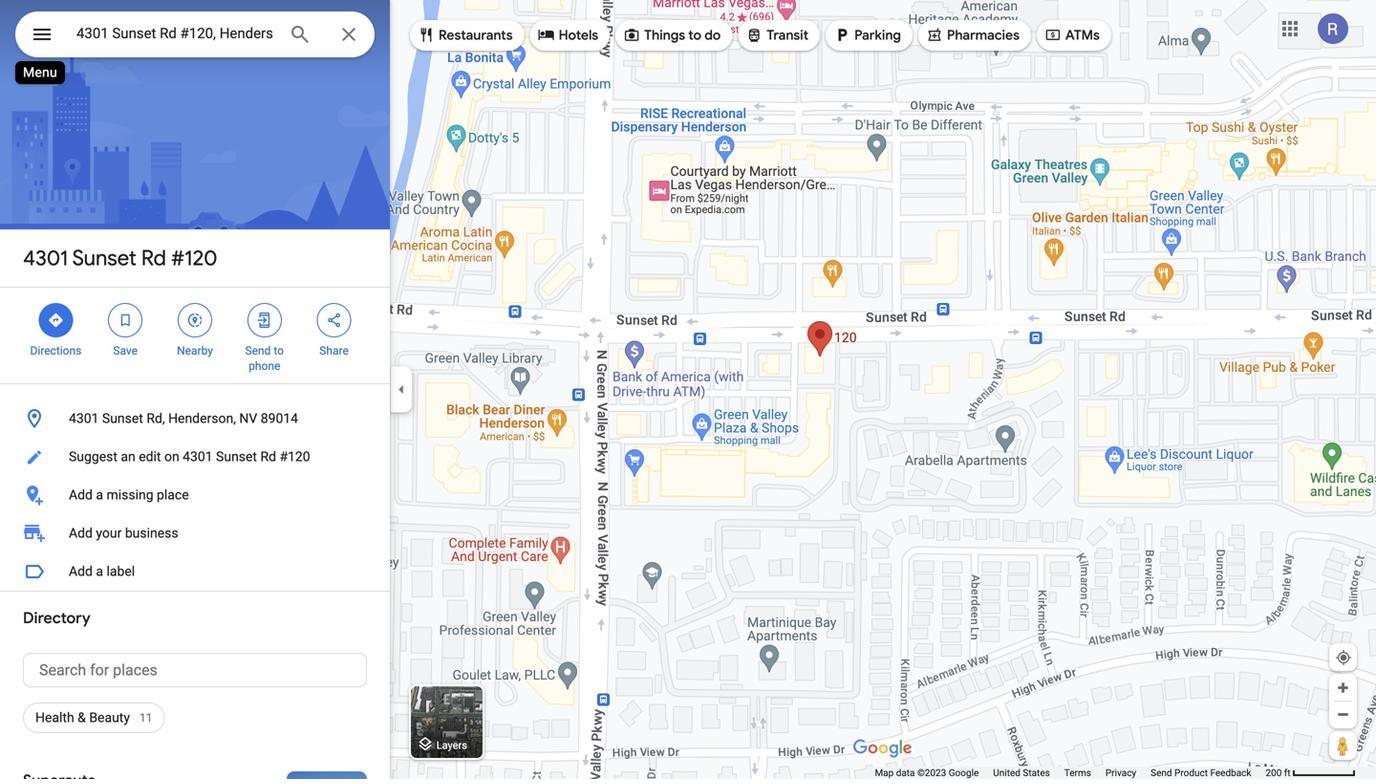 Task type: vqa. For each thing, say whether or not it's contained in the screenshot.
top 290
no



Task type: locate. For each thing, give the bounding box(es) containing it.
1 horizontal spatial 4301
[[69, 411, 99, 426]]

rd up actions for 4301 sunset rd #120 region
[[141, 245, 166, 271]]

add left label
[[69, 563, 93, 579]]

4301 right on on the left bottom
[[183, 449, 213, 465]]

states
[[1023, 767, 1050, 779]]

to up phone
[[274, 344, 284, 357]]

none text field inside 4301 sunset rd #120 main content
[[23, 653, 367, 687]]

200
[[1266, 767, 1282, 779]]

to inside  things to do
[[688, 27, 702, 44]]

None text field
[[23, 653, 367, 687]]

200 ft button
[[1266, 767, 1356, 779]]

map
[[875, 767, 894, 779]]

1 vertical spatial a
[[96, 563, 103, 579]]

send for send to phone
[[245, 344, 271, 357]]

google account: ruby anderson  
(rubyanndersson@gmail.com) image
[[1318, 14, 1349, 44]]

sunset for rd
[[72, 245, 137, 271]]

4301 sunset rd #120
[[23, 245, 217, 271]]

rd
[[141, 245, 166, 271], [260, 449, 276, 465]]

edit
[[139, 449, 161, 465]]

send
[[245, 344, 271, 357], [1151, 767, 1172, 779]]

send to phone
[[245, 344, 284, 373]]

4301 up 
[[23, 245, 68, 271]]

terms
[[1065, 767, 1091, 779]]

collapse side panel image
[[391, 379, 412, 400]]

2 add from the top
[[69, 525, 93, 541]]

a left missing
[[96, 487, 103, 503]]

directory
[[23, 608, 90, 628]]

1 vertical spatial add
[[69, 525, 93, 541]]

add down suggest
[[69, 487, 93, 503]]

add your business link
[[0, 514, 390, 552]]

product
[[1175, 767, 1208, 779]]

health
[[35, 710, 74, 725]]

0 vertical spatial to
[[688, 27, 702, 44]]

phone
[[249, 359, 280, 373]]

to
[[688, 27, 702, 44], [274, 344, 284, 357]]

send inside button
[[1151, 767, 1172, 779]]

1 horizontal spatial rd
[[260, 449, 276, 465]]

feedback
[[1211, 767, 1252, 779]]


[[1045, 24, 1062, 45]]

1 vertical spatial send
[[1151, 767, 1172, 779]]

add a label button
[[0, 552, 390, 591]]

#120
[[171, 245, 217, 271], [280, 449, 310, 465]]

4301 inside button
[[183, 449, 213, 465]]

0 vertical spatial rd
[[141, 245, 166, 271]]

your
[[96, 525, 122, 541]]

 atms
[[1045, 24, 1100, 45]]

rd down 89014
[[260, 449, 276, 465]]

1 horizontal spatial send
[[1151, 767, 1172, 779]]

0 vertical spatial send
[[245, 344, 271, 357]]

0 horizontal spatial #120
[[171, 245, 217, 271]]

add your business
[[69, 525, 178, 541]]

sunset up the 
[[72, 245, 137, 271]]

200 ft
[[1266, 767, 1291, 779]]

map data ©2023 google
[[875, 767, 979, 779]]


[[418, 24, 435, 45]]

0 horizontal spatial rd
[[141, 245, 166, 271]]

0 vertical spatial add
[[69, 487, 93, 503]]

send product feedback button
[[1151, 767, 1252, 779]]

hotels
[[559, 27, 598, 44]]

sunset
[[72, 245, 137, 271], [102, 411, 143, 426], [216, 449, 257, 465]]

sunset inside button
[[216, 449, 257, 465]]

add for add your business
[[69, 525, 93, 541]]

2 vertical spatial sunset
[[216, 449, 257, 465]]

4301 sunset rd #120 main content
[[0, 0, 390, 779]]

send product feedback
[[1151, 767, 1252, 779]]

0 horizontal spatial send
[[245, 344, 271, 357]]

beauty
[[89, 710, 130, 725]]

4301
[[23, 245, 68, 271], [69, 411, 99, 426], [183, 449, 213, 465]]

add for add a missing place
[[69, 487, 93, 503]]

2 vertical spatial 4301
[[183, 449, 213, 465]]

4301 inside button
[[69, 411, 99, 426]]

layers
[[437, 739, 467, 751]]

sunset inside button
[[102, 411, 143, 426]]

a left label
[[96, 563, 103, 579]]

1 horizontal spatial to
[[688, 27, 702, 44]]

4301 up suggest
[[69, 411, 99, 426]]

to left do
[[688, 27, 702, 44]]

send inside the send to phone
[[245, 344, 271, 357]]

a
[[96, 487, 103, 503], [96, 563, 103, 579]]

footer containing map data ©2023 google
[[875, 767, 1266, 779]]

send up phone
[[245, 344, 271, 357]]

2 horizontal spatial 4301
[[183, 449, 213, 465]]

1 vertical spatial #120
[[280, 449, 310, 465]]

missing
[[107, 487, 153, 503]]

0 horizontal spatial 4301
[[23, 245, 68, 271]]

1 add from the top
[[69, 487, 93, 503]]


[[47, 310, 64, 331]]

#120 up  at the top
[[171, 245, 217, 271]]

suggest an edit on 4301 sunset rd #120
[[69, 449, 310, 465]]

send left 'product'
[[1151, 767, 1172, 779]]

health & beauty 11
[[35, 710, 152, 725]]

 transit
[[746, 24, 809, 45]]

1 vertical spatial sunset
[[102, 411, 143, 426]]


[[117, 310, 134, 331]]

footer
[[875, 767, 1266, 779]]

#120 down 89014
[[280, 449, 310, 465]]

0 vertical spatial sunset
[[72, 245, 137, 271]]

sunset left rd,
[[102, 411, 143, 426]]

united
[[993, 767, 1021, 779]]

11
[[140, 711, 152, 725]]

2 a from the top
[[96, 563, 103, 579]]

1 horizontal spatial #120
[[280, 449, 310, 465]]

0 vertical spatial #120
[[171, 245, 217, 271]]

1 a from the top
[[96, 487, 103, 503]]

1 vertical spatial to
[[274, 344, 284, 357]]

1 vertical spatial 4301
[[69, 411, 99, 426]]

&
[[78, 710, 86, 725]]

None field
[[76, 22, 273, 45]]

4301 sunset rd, henderson, nv 89014 button
[[0, 400, 390, 438]]

0 horizontal spatial to
[[274, 344, 284, 357]]

2 vertical spatial add
[[69, 563, 93, 579]]

google
[[949, 767, 979, 779]]

parking
[[855, 27, 901, 44]]

atms
[[1066, 27, 1100, 44]]

zoom out image
[[1336, 707, 1351, 722]]

add
[[69, 487, 93, 503], [69, 525, 93, 541], [69, 563, 93, 579]]

do
[[705, 27, 721, 44]]


[[326, 310, 343, 331]]

0 vertical spatial a
[[96, 487, 103, 503]]

add left the your
[[69, 525, 93, 541]]

data
[[896, 767, 915, 779]]

pharmacies
[[947, 27, 1020, 44]]

sunset down "nv"
[[216, 449, 257, 465]]

1 vertical spatial rd
[[260, 449, 276, 465]]

0 vertical spatial 4301
[[23, 245, 68, 271]]


[[926, 24, 943, 45]]

3 add from the top
[[69, 563, 93, 579]]



Task type: describe. For each thing, give the bounding box(es) containing it.
transit
[[767, 27, 809, 44]]

nv
[[239, 411, 257, 426]]

share
[[320, 344, 349, 357]]

 restaurants
[[418, 24, 513, 45]]

united states button
[[993, 767, 1050, 779]]

business
[[125, 525, 178, 541]]

restaurants
[[439, 27, 513, 44]]

show your location image
[[1335, 649, 1352, 666]]

sunset for rd,
[[102, 411, 143, 426]]

privacy button
[[1106, 767, 1137, 779]]


[[256, 310, 273, 331]]

actions for 4301 sunset rd #120 region
[[0, 288, 390, 383]]

send for send product feedback
[[1151, 767, 1172, 779]]

 things to do
[[623, 24, 721, 45]]

 parking
[[834, 24, 901, 45]]

footer inside the google maps element
[[875, 767, 1266, 779]]


[[834, 24, 851, 45]]

show street view coverage image
[[1330, 731, 1357, 760]]

4301 sunset rd, henderson, nv 89014
[[69, 411, 298, 426]]


[[746, 24, 763, 45]]

none field inside 4301 sunset rd #120, henderson, nv 89014 field
[[76, 22, 273, 45]]

rd,
[[147, 411, 165, 426]]

privacy
[[1106, 767, 1137, 779]]

4301 Sunset Rd #120, Henderson, NV 89014 field
[[15, 11, 375, 57]]


[[186, 310, 204, 331]]

 pharmacies
[[926, 24, 1020, 45]]

nearby
[[177, 344, 213, 357]]


[[31, 21, 54, 48]]

save
[[113, 344, 138, 357]]

rd inside button
[[260, 449, 276, 465]]

zoom in image
[[1336, 681, 1351, 695]]

suggest
[[69, 449, 118, 465]]

4301 for 4301 sunset rd #120
[[23, 245, 68, 271]]

directions
[[30, 344, 82, 357]]

add a label
[[69, 563, 135, 579]]

add a missing place
[[69, 487, 189, 503]]


[[623, 24, 641, 45]]

add a missing place button
[[0, 476, 390, 514]]

things
[[644, 27, 685, 44]]

an
[[121, 449, 135, 465]]

terms button
[[1065, 767, 1091, 779]]

google maps element
[[0, 0, 1376, 779]]

4301 for 4301 sunset rd, henderson, nv 89014
[[69, 411, 99, 426]]

add for add a label
[[69, 563, 93, 579]]

on
[[164, 449, 179, 465]]

#120 inside suggest an edit on 4301 sunset rd #120 button
[[280, 449, 310, 465]]

united states
[[993, 767, 1050, 779]]

ft
[[1284, 767, 1291, 779]]

label
[[107, 563, 135, 579]]

to inside the send to phone
[[274, 344, 284, 357]]

a for missing
[[96, 487, 103, 503]]


[[538, 24, 555, 45]]

©2023
[[918, 767, 947, 779]]

henderson,
[[168, 411, 236, 426]]

 search field
[[15, 11, 375, 61]]

 button
[[15, 11, 69, 61]]

89014
[[261, 411, 298, 426]]

 hotels
[[538, 24, 598, 45]]

suggest an edit on 4301 sunset rd #120 button
[[0, 438, 390, 476]]

place
[[157, 487, 189, 503]]

a for label
[[96, 563, 103, 579]]



